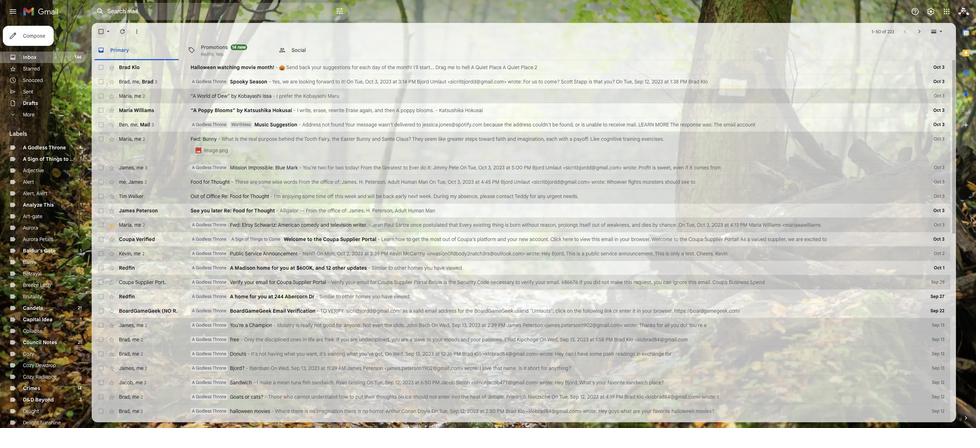 Task type: vqa. For each thing, say whether or not it's contained in the screenshot.
top browser.
yes



Task type: describe. For each thing, give the bounding box(es) containing it.
0 horizontal spatial what
[[284, 351, 295, 357]]

1 horizontal spatial portal
[[362, 236, 377, 243]]

service
[[601, 251, 618, 257]]

where
[[275, 408, 290, 415]]

1 vertical spatial can
[[565, 351, 574, 357]]

things inside labels navigation
[[46, 156, 62, 162]]

, for a godless throne sandwich - i make a mean tuna fish sandwich. ryan gosling on tue, sep 12, 2023 at 6:50 pm jacob simon <simonjacob477@gmail.com> wrote: hey bjord, what's your favorite sandwich place?
[[133, 379, 134, 386]]

sep 27
[[931, 294, 945, 299]]

1 verify from the left
[[230, 279, 243, 286]]

1 kobayashi from the left
[[238, 93, 261, 99]]

for left all
[[657, 322, 664, 329]]

, for a godless throne free - only the disciplined ones in life are free. if you are undisciplined, you are a slave to your moods and your passions. eliud kipchoge on wed, sep 13, 2023 at 1:58 pm brad klo <klobrad84@gmail.com
[[130, 336, 131, 343]]

me for a godless throne goats or cats? - those who cannot understand how to put their thoughts on ice should not enter into the heat of debate. friedrich nietzsche on tue, sep 12, 2023 at 4:19 pm brad klo <klobrad84@gmail.com> wrote: i
[[132, 394, 139, 400]]

throne for halloween movies
[[213, 409, 226, 414]]

your down sandwich
[[642, 408, 652, 415]]

aurora for aurora link
[[23, 225, 38, 231]]

security
[[457, 279, 476, 286]]

, for a godless throne you're a champion - idolatry is really not good for anyone. not even the idols. john bach on wed, sep 13, 2023 at 2:39 pm james peterson <james.peterson1902@gmail.com> wrote: thanks for all you do! you're a
[[134, 322, 135, 328]]

the left tooth at the left
[[296, 136, 303, 142]]

write,
[[300, 107, 312, 114]]

godless for fwd: elroy schwartz: american comedy and television writer.
[[196, 222, 212, 228]]

<klobrad84@gmail.com
[[635, 337, 688, 343]]

21 for candela
[[78, 305, 82, 311]]

1 vertical spatial peterson,
[[372, 207, 394, 214]]

found,
[[560, 121, 574, 128]]

12, down what's on the bottom right of page
[[580, 394, 586, 400]]

service
[[245, 251, 262, 257]]

12, left 1:38
[[645, 78, 651, 85]]

writer.
[[353, 222, 367, 228]]

godless inside labels navigation
[[28, 144, 47, 151]]

imagination,
[[518, 136, 545, 142]]

on right nietzsche
[[552, 394, 559, 400]]

1 vertical spatial alert
[[36, 190, 47, 197]]

2 month! from the left
[[397, 64, 412, 71]]

2 verify from the left
[[331, 279, 344, 286]]

james , me 2 for you're a champion
[[119, 322, 147, 328]]

0 vertical spatial have
[[434, 265, 445, 271]]

maria up coupa verified
[[119, 222, 132, 228]]

0 horizontal spatial peterson
[[136, 207, 158, 214]]

thoughts
[[376, 394, 397, 400]]

early
[[396, 193, 407, 200]]

2 inside kevin , me 2
[[142, 251, 145, 256]]

2 horizontal spatial kevin
[[716, 251, 728, 257]]

1 horizontal spatial even
[[674, 164, 684, 171]]

0 vertical spatial thought
[[211, 179, 230, 185]]

not right it's
[[259, 351, 267, 357]]

cozy for cozy link
[[23, 351, 34, 357]]

wrote: left guys
[[583, 408, 597, 415]]

at left 2:50
[[480, 408, 485, 415]]

week
[[345, 193, 357, 200]]

are left excited
[[796, 236, 804, 243]]

at up updates
[[365, 251, 369, 257]]

a godless throne inside labels navigation
[[23, 144, 66, 151]]

, for a godless throne donuts - it's not having what you want, it's wanting what you've got. on wed, sep 13, 2023 at 12:36 pm brad klo <klobrad84@gmail.com> wrote: hey can i have some palm readings in exchange for
[[130, 351, 131, 357]]

1 for capital idea
[[80, 317, 82, 322]]

all
[[665, 322, 670, 329]]

, for a godless throne bjord? - bjørdsøn on wed, sep 13, 2023 at 11:39 am james peterson <james.peterson1902@gmail.com> wrote: i love that name. is it short for anything?
[[134, 365, 135, 371]]

- inside 'cell'
[[218, 136, 220, 142]]

0 vertical spatial <sicritbjordd@gmail.com>
[[448, 78, 507, 85]]

sep 12 for i make a mean tuna fish sandwich. ryan gosling on tue, sep 12, 2023 at 6:50 pm jacob simon <simonjacob477@gmail.com> wrote: hey bjord, what's your favorite sandwich place?
[[932, 380, 945, 385]]

2 halloween from the left
[[672, 408, 695, 415]]

11 row from the top
[[92, 218, 951, 232]]

council
[[23, 339, 42, 346]]

0 horizontal spatial out
[[443, 236, 450, 243]]

0 horizontal spatial have
[[382, 294, 393, 300]]

2 email. from the left
[[698, 279, 712, 286]]

2 the from the left
[[714, 121, 723, 128]]

2023 right 2, at the left of the page
[[352, 251, 363, 257]]

2 no from the left
[[363, 408, 368, 415]]

a inside a godless throne mission impossible: blue mark - you're two for two today! from the greatest to ever do it: jimmy pete on tue, oct 3, 2023 at 5:00 pm bjord umlaut <sicritbjordd@gmail.com> wrote: profit is sweet, even if it comes from
[[192, 165, 195, 170]]

0 vertical spatial adult
[[388, 179, 400, 185]]

0 vertical spatial should
[[665, 179, 680, 185]]

me for a godless throne you're a champion - idolatry is really not good for anyone. not even the idols. john bach on wed, sep 13, 2023 at 2:39 pm james peterson <james.peterson1902@gmail.com> wrote: thanks for all you do! you're a
[[137, 322, 144, 328]]

other down mccarthy
[[394, 265, 407, 271]]

1 horizontal spatial 2:39
[[488, 322, 497, 329]]

sandwich.
[[312, 380, 335, 386]]

welcome to the coupa supplier portal - learn how to get the most out of coupa's platform and your new account. click here to view this email in your browser. welcome to the coupa supplier portal! as a valued supplier, we are excited to
[[284, 236, 827, 243]]

throne for a home for you at 244 abercorn dr
[[213, 294, 226, 299]]

row containing ben
[[92, 118, 951, 132]]

2 vertical spatial have
[[578, 351, 589, 357]]

klo right 12:36
[[474, 351, 482, 357]]

impossible:
[[248, 164, 274, 171]]

at left 11:39
[[321, 365, 326, 372]]

godless for a home for you at 244 abercorn dr
[[196, 294, 212, 299]]

you right all
[[671, 322, 679, 329]]

2 two from the left
[[336, 164, 344, 171]]

you right request,
[[654, 279, 662, 286]]

1 vertical spatial things
[[250, 237, 263, 242]]

3 boardgamegeek from the left
[[475, 308, 513, 314]]

primary tab
[[92, 40, 182, 60]]

me for a godless throne halloween movies - where there is no imagination there is no horror. arthur conan doyle on tue, sep 12, 2023 at 2:50 pm brad klo <klobrad84@gmail.com> wrote: hey guys what are your favorite halloween movies?
[[132, 408, 139, 414]]

1 two from the left
[[318, 164, 327, 171]]

2 katsushika from the left
[[439, 107, 464, 114]]

, for a godless throne goats or cats? - those who cannot understand how to put their thoughts on ice should not enter into the heat of debate. friedrich nietzsche on tue, sep 12, 2023 at 4:19 pm brad klo <klobrad84@gmail.com> wrote: i
[[130, 394, 131, 400]]

email up 'service'
[[601, 236, 614, 243]]

1 the from the left
[[671, 121, 679, 128]]

erase,
[[314, 107, 327, 114]]

1 vertical spatial williams
[[763, 222, 781, 228]]

bjørdsøn
[[250, 365, 270, 372]]

at left 3:14 in the left top of the page
[[393, 78, 397, 85]]

2 horizontal spatial this
[[655, 251, 665, 257]]

address for for
[[439, 308, 457, 314]]

1 vertical spatial it
[[633, 308, 636, 314]]

wed, right got.
[[393, 351, 404, 357]]

userid
[[515, 308, 529, 314]]

faith
[[496, 136, 506, 142]]

0 vertical spatial back
[[299, 64, 310, 71]]

valued
[[752, 236, 767, 243]]

1 vertical spatial james.
[[349, 207, 365, 214]]

3 row from the top
[[92, 89, 951, 103]]

1 vertical spatial umlaut
[[546, 164, 562, 171]]

🎃 image
[[279, 65, 285, 71]]

prefer
[[279, 93, 293, 99]]

throne for verify your email for coupa supplier portal
[[213, 280, 226, 285]]

1 vertical spatial that
[[449, 222, 458, 228]]

are right guys
[[633, 408, 641, 415]]

0 vertical spatial of:
[[335, 179, 341, 185]]

a godless throne for music suggestion - address not found your message wasn't delivered to jessica.jones@spotify.com because the address couldn't be found, or is unable to receive mail. learn more the response was: the email account
[[192, 122, 226, 127]]

mission
[[230, 164, 247, 171]]

throne for you're a champion
[[213, 323, 226, 328]]

is down put
[[358, 408, 361, 415]]

verification
[[287, 308, 316, 314]]

godless for halloween movies
[[196, 409, 212, 414]]

me for a godless throne mission impossible: blue mark - you're two for two today! from the greatest to ever do it: jimmy pete on tue, oct 3, 2023 at 5:00 pm bjord umlaut <sicritbjordd@gmail.com> wrote: profit is sweet, even if it comes from
[[137, 164, 144, 171]]

is inside 'cell'
[[235, 136, 239, 142]]

0 horizontal spatial on
[[398, 394, 404, 400]]

then
[[385, 107, 395, 114]]

row containing coupa verified
[[92, 232, 951, 247]]

the left real
[[240, 136, 247, 142]]

2023 up ice
[[402, 380, 414, 386]]

1 email. from the left
[[547, 279, 560, 286]]

0 horizontal spatial portal
[[313, 279, 326, 286]]

0 horizontal spatial jacob
[[119, 379, 133, 386]]

did
[[594, 279, 601, 286]]

me for a godless throne fwd: elroy schwartz: american comedy and television writer. - jean paul sartre once postulated that every existing thing is born without reason, prolongs itself out of weakness, and dies by chance. on tue, oct 3, 2023 at 4:13 pm maria williams <mariaaawilliams
[[134, 222, 141, 228]]

do!
[[681, 322, 688, 329]]

and right the $600k,
[[316, 265, 325, 271]]

enjoying
[[282, 193, 301, 200]]

0 horizontal spatial similar
[[320, 294, 335, 300]]

not down a godless throne sandwich - i make a mean tuna fish sandwich. ryan gosling on tue, sep 12, 2023 at 6:50 pm jacob simon <simonjacob477@gmail.com> wrote: hey bjord, what's your favorite sandwich place?
[[430, 394, 437, 400]]

wed, up a godless throne free - only the disciplined ones in life are free. if you are undisciplined, you are a slave to your moods and your passions. eliud kipchoge on wed, sep 13, 2023 at 1:58 pm brad klo <klobrad84@gmail.com
[[439, 322, 451, 329]]

2 quiet from the left
[[507, 64, 520, 71]]

the left 'security'
[[449, 279, 456, 286]]

16 row from the top
[[92, 290, 951, 304]]

and right moods
[[461, 337, 470, 343]]

you left did
[[584, 279, 592, 286]]

compose button
[[3, 26, 54, 46]]

you up below
[[425, 265, 433, 271]]

aurora link
[[23, 225, 38, 231]]

drafts
[[23, 100, 38, 106]]

maria up maria williams
[[119, 93, 132, 99]]

0 vertical spatial 2:39
[[370, 251, 380, 257]]

please
[[480, 193, 495, 200]]

this right view
[[592, 236, 600, 243]]

older image
[[916, 28, 924, 35]]

pm right 5:00
[[524, 164, 531, 171]]

1 vertical spatial <sicritbjordd@gmail.com>
[[563, 164, 622, 171]]

compose
[[23, 33, 45, 39]]

0 vertical spatial alert
[[23, 179, 34, 185]]

steps
[[465, 136, 478, 142]]

you left 244
[[258, 294, 267, 300]]

1 horizontal spatial you're
[[303, 164, 317, 171]]

0 vertical spatial food
[[191, 179, 202, 185]]

3, left the 4:13
[[707, 222, 711, 228]]

elroy
[[242, 222, 253, 228]]

is
[[519, 365, 523, 372]]

3 inside "ben , me , mail 3"
[[152, 122, 154, 127]]

godless for public service announcement
[[196, 251, 212, 256]]

of inside labels navigation
[[40, 156, 45, 162]]

1 horizontal spatial can
[[663, 279, 672, 286]]

1 vertical spatial some
[[303, 193, 315, 200]]

godless for spooky season
[[196, 79, 212, 84]]

a godless throne verify your email for coupa supplier portal - verify your email for coupa supplier portal below is the security code necessary to verify your email. 686676 if you did not make this request, you can ignore this email. coupa business spend
[[192, 279, 765, 286]]

d&d beyond link
[[23, 397, 54, 403]]

later
[[211, 207, 223, 214]]

to up only at the right of the page
[[674, 236, 679, 243]]

throne for spooky season
[[213, 79, 226, 84]]

1 katsushika from the left
[[244, 107, 271, 114]]

what's
[[580, 380, 595, 386]]

to down learn
[[389, 265, 393, 271]]

'sicritbjordd@gmail.com'
[[345, 308, 402, 314]]

promotions, 14 new messages, tab
[[182, 40, 273, 60]]

maria williams
[[119, 107, 154, 114]]

at left 12:36
[[435, 351, 440, 357]]

, for a godless throne mission impossible: blue mark - you're two for two today! from the greatest to ever do it: jimmy pete on tue, oct 3, 2023 at 5:00 pm bjord umlaut <sicritbjordd@gmail.com> wrote: profit is sweet, even if it comes from
[[134, 164, 135, 171]]

port.
[[155, 279, 166, 286]]

food for later
[[233, 207, 245, 214]]

1 horizontal spatial or
[[576, 121, 580, 128]]

23 row from the top
[[92, 390, 951, 404]]

12, down a godless throne goats or cats? - those who cannot understand how to put their thoughts on ice should not enter into the heat of debate. friedrich nietzsche on tue, sep 12, 2023 at 4:19 pm brad klo <klobrad84@gmail.com> wrote: i
[[460, 408, 466, 415]]

1 horizontal spatial home
[[257, 265, 270, 271]]

0 vertical spatial bjord,
[[552, 251, 565, 257]]

pm right 3:14 in the left top of the page
[[409, 78, 416, 85]]

2 vertical spatial <klobrad84@gmail.com>
[[526, 408, 582, 415]]

hey up "anything?"
[[555, 351, 564, 357]]

13 for for
[[941, 351, 945, 357]]

good
[[323, 322, 335, 329]]

email left account
[[724, 121, 736, 128]]

weakness,
[[607, 222, 631, 228]]

2 row from the top
[[92, 75, 951, 89]]

2 hokusai from the left
[[465, 107, 483, 114]]

hey down account.
[[542, 251, 551, 257]]

2 horizontal spatial bjord
[[533, 164, 545, 171]]

on right it!
[[347, 78, 354, 85]]

1 horizontal spatial we
[[788, 236, 795, 243]]

24 row from the top
[[92, 404, 951, 419]]

receive
[[609, 121, 626, 128]]

godless for donuts
[[196, 351, 212, 357]]

postulated
[[423, 222, 448, 228]]

more button
[[0, 109, 86, 120]]

art-gate
[[23, 213, 42, 220]]

exercises.
[[642, 136, 665, 142]]

25 row from the top
[[92, 419, 951, 428]]

not right did
[[602, 279, 610, 286]]

klo right 1:38
[[701, 78, 708, 85]]

ben , me , mail 3
[[119, 121, 154, 128]]

1 horizontal spatial jacob
[[441, 380, 455, 386]]

the up time
[[312, 179, 319, 185]]

a inside "a godless throne verify your email for coupa supplier portal - verify your email for coupa supplier portal below is the security code necessary to verify your email. 686676 if you did not make this request, you can ignore this email. coupa business spend"
[[192, 280, 195, 285]]

klo down sandwich
[[637, 394, 644, 400]]

announcement.
[[619, 251, 654, 257]]

other down the mon,
[[332, 265, 346, 271]]

3 inside the brad , me , brad 3
[[155, 79, 157, 84]]

erase
[[346, 107, 359, 114]]

your right what's on the bottom right of page
[[597, 380, 607, 386]]

they
[[412, 136, 424, 142]]

1 vertical spatial back
[[383, 193, 394, 200]]

delight link
[[23, 408, 39, 415]]

klo down friedrich
[[518, 408, 525, 415]]

1 horizontal spatial sign
[[235, 237, 244, 242]]

brutality
[[23, 294, 42, 300]]

labels heading
[[9, 130, 76, 138]]

2023 up absence,
[[463, 179, 474, 185]]

2 horizontal spatial you're
[[689, 322, 703, 329]]

0 vertical spatial that
[[594, 78, 603, 85]]

1 vertical spatial h.
[[366, 207, 371, 214]]

capital
[[23, 316, 41, 323]]

a inside a godless throne public service announcement - nani? on mon, oct 2, 2023 at 2:39 pm kevin mccarthy <invasion0fdbody2natch3rs@outlook.com> wrote: hey bjord, this is a public service announcement. this is only a test. cheers, kevin
[[192, 251, 195, 256]]

betrayal
[[23, 271, 42, 277]]

found
[[331, 121, 344, 128]]

is left "public"
[[577, 251, 581, 257]]

at left 4:45
[[475, 179, 480, 185]]

the left the "following" at the right of the page
[[574, 308, 582, 314]]

4
[[79, 145, 82, 150]]

1 for analyze this
[[80, 202, 82, 207]]

of left dew"
[[212, 93, 216, 99]]

this inside labels navigation
[[43, 202, 54, 208]]

the right the only
[[256, 337, 263, 343]]

a godless throne mission impossible: blue mark - you're two for two today! from the greatest to ever do it: jimmy pete on tue, oct 3, 2023 at 5:00 pm bjord umlaut <sicritbjordd@gmail.com> wrote: profit is sweet, even if it comes from
[[192, 164, 721, 171]]

are left the slave
[[401, 337, 409, 343]]

0 vertical spatial similar
[[372, 265, 387, 271]]

wrote: left profit at the right top
[[623, 164, 638, 171]]

27
[[940, 294, 945, 299]]

to left view
[[575, 236, 579, 243]]

1 vertical spatial even
[[373, 322, 383, 329]]

1 hokusai from the left
[[273, 107, 292, 114]]

main content containing promotions
[[92, 23, 956, 428]]

row containing boardgamegeek (no r.
[[92, 304, 951, 318]]

ben
[[119, 121, 128, 128]]

1 vertical spatial a sign of things to come
[[231, 237, 280, 242]]

pm right the 4:13
[[741, 222, 748, 228]]

row containing kevin
[[92, 247, 951, 261]]

0 vertical spatial <klobrad84@gmail.com>
[[483, 351, 539, 357]]

throne for public service announcement
[[213, 251, 226, 256]]

idols.
[[393, 322, 405, 329]]

2023 left 3:14 in the left top of the page
[[380, 78, 392, 85]]

me , james 2
[[119, 179, 147, 185]]

labels navigation
[[0, 23, 92, 428]]

throne for a madison home for you at $600k, and 12 other updates
[[213, 265, 226, 271]]

pm right 1:58 at right
[[606, 337, 613, 343]]

santa
[[382, 136, 395, 142]]

2 bunny from the left
[[357, 136, 371, 142]]

search mail image
[[94, 5, 107, 18]]

to inside labels navigation
[[63, 156, 69, 162]]

at left the 4:13
[[725, 222, 729, 228]]

pm right 4:19
[[616, 394, 623, 400]]

inbox link
[[23, 54, 37, 61]]

redfin for a madison home for you at $600k, and 12 other updates
[[119, 265, 135, 271]]

maria down ben
[[119, 136, 132, 142]]

0 vertical spatial enter
[[620, 308, 632, 314]]

me for music suggestion - address not found your message wasn't delivered to jessica.jones@spotify.com because the address couldn't be found, or is unable to receive mail. learn more the response was: the email account
[[130, 121, 137, 128]]

delight for delight sunshine
[[23, 420, 39, 426]]

wrote: down account.
[[527, 251, 541, 257]]

1 vertical spatial adult
[[395, 207, 407, 214]]

here
[[563, 236, 573, 243]]

gmail image
[[23, 4, 62, 19]]

1 horizontal spatial this
[[566, 251, 576, 257]]

james up jacob , me 2
[[119, 365, 134, 371]]

0 horizontal spatial or
[[245, 394, 250, 400]]

18 row from the top
[[92, 318, 951, 333]]

0 vertical spatial human
[[401, 179, 417, 185]]

boardgamegeek (no r.
[[119, 308, 178, 314]]

sep 13 for brad
[[932, 337, 945, 342]]

new inside tab
[[238, 44, 246, 50]]

1 vertical spatial favorite
[[653, 408, 671, 415]]

1 vertical spatial <klobrad84@gmail.com>
[[645, 394, 701, 400]]

want,
[[306, 351, 318, 357]]

0 horizontal spatial each
[[360, 64, 371, 71]]

2 horizontal spatial it
[[690, 164, 693, 171]]

21 for council notes
[[78, 340, 82, 345]]

for left 244
[[250, 294, 257, 300]]

a inside a godless throne boardgamegeek email verification - to verify 'sicritbjordd@gmail.com' as a valid email address for the boardgamegeek userid "umlauts", click on the following link or enter it in your browser. https://boardgamegeek.com/
[[192, 308, 195, 314]]

next
[[408, 193, 418, 200]]

real
[[249, 136, 257, 142]]

"a for "a world of dew" by kobayashi issa - i prefer the kobayashi maru
[[191, 93, 196, 99]]

only
[[671, 251, 680, 257]]

1 horizontal spatial bjord
[[501, 179, 513, 185]]

to right us
[[539, 78, 543, 85]]

1 maria , me 2 from the top
[[119, 93, 145, 99]]

1 vertical spatial be
[[376, 193, 382, 200]]

2 there from the left
[[344, 408, 356, 415]]

0 vertical spatial from
[[361, 164, 372, 171]]

me for a godless throne bjord? - bjørdsøn on wed, sep 13, 2023 at 11:39 am james peterson <james.peterson1902@gmail.com> wrote: i love that name. is it short for anything?
[[137, 365, 144, 371]]

2 horizontal spatial what
[[621, 408, 632, 415]]

1 horizontal spatial kevin
[[390, 251, 402, 257]]

easter
[[341, 136, 355, 142]]

cozy radiance
[[23, 374, 57, 380]]

james , me 2 for bjord?
[[119, 365, 147, 371]]

for down a godless throne a madison home for you at $600k, and 12 other updates - similar to other homes you have viewed. ‌ ‌ ‌ ‌ ‌ ‌ ‌ ‌ ‌ ‌ ‌ ‌ ‌ ‌ ‌ ‌ ‌ ‌ ‌ ‌ ‌ ‌ ‌ ‌ ‌ ‌ ‌ ‌ ‌ ‌ ‌ ‌ ‌ ‌ ‌ ‌ ‌ ‌ ‌ ‌ ‌ ‌ ‌ ‌ ‌ ‌ ‌ ‌ ‌ ‌ ‌ ‌ ‌ ‌ ‌ ‌ ‌ ‌ ‌ ‌ ‌ ‌ ‌ ‌ ‌ ‌ ‌ ‌ ‌ ‌ ‌ ‌ ‌ ‌ ‌ ‌ ‌ ‌ ‌ ‌ ‌
[[370, 279, 377, 286]]

me for a godless throne free - only the disciplined ones in life are free. if you are undisciplined, you are a slave to your moods and your passions. eliud kipchoge on wed, sep 13, 2023 at 1:58 pm brad klo <klobrad84@gmail.com
[[132, 336, 139, 343]]

art-
[[23, 213, 32, 220]]

sep 13 for for
[[932, 351, 945, 357]]

fights
[[629, 179, 642, 185]]

20 row from the top
[[92, 347, 951, 361]]

godless for bjord?
[[196, 366, 212, 371]]

throne for mission impossible: blue mark
[[213, 165, 226, 170]]

social tab
[[273, 40, 363, 60]]

slave
[[414, 337, 426, 343]]

a inside a godless throne free - only the disciplined ones in life are free. if you are undisciplined, you are a slave to your moods and your passions. eliud kipchoge on wed, sep 13, 2023 at 1:58 pm brad klo <klobrad84@gmail.com
[[192, 337, 195, 342]]

you right free.
[[341, 337, 349, 343]]

1 vertical spatial how
[[339, 394, 348, 400]]

mail.
[[627, 121, 637, 128]]

brad , me 2 for donuts
[[119, 351, 143, 357]]

1 vertical spatial homes
[[356, 294, 371, 300]]

pm right 4:45
[[492, 179, 500, 185]]

tue, down a godless throne goats or cats? - those who cannot understand how to put their thoughts on ice should not enter into the heat of debate. friedrich nietzsche on tue, sep 12, 2023 at 4:19 pm brad klo <klobrad84@gmail.com> wrote: i
[[439, 408, 449, 415]]

capital idea
[[23, 316, 52, 323]]

13 for you're
[[941, 323, 945, 328]]

a sign of things to come inside labels navigation
[[23, 156, 84, 162]]

Search mail text field
[[108, 8, 315, 15]]

0 horizontal spatial viewed.
[[394, 294, 411, 300]]

put
[[356, 394, 363, 400]]

3 inside james , me 3
[[145, 165, 147, 170]]

2 horizontal spatial portal
[[414, 279, 428, 286]]

sign inside labels navigation
[[28, 156, 38, 162]]

email right valid
[[425, 308, 437, 314]]

godless for sandwich
[[196, 380, 212, 385]]

it!
[[341, 78, 346, 85]]

come inside labels navigation
[[70, 156, 84, 162]]

cats?
[[251, 394, 263, 400]]

pete
[[449, 164, 459, 171]]

4 sep 13 from the top
[[932, 366, 945, 371]]

pm down learn
[[381, 251, 388, 257]]

1 vertical spatial human
[[408, 207, 424, 214]]

2 horizontal spatial some
[[590, 351, 602, 357]]

0 horizontal spatial home
[[235, 294, 248, 300]]

the right fairy, in the top left of the page
[[332, 136, 340, 142]]

mean
[[277, 380, 290, 386]]

council notes link
[[23, 339, 57, 346]]

and down thing
[[498, 236, 506, 243]]

brad , me 2 for free
[[119, 336, 143, 343]]

1 bunny from the left
[[203, 136, 217, 142]]

1 horizontal spatial by
[[237, 107, 243, 114]]

address
[[302, 121, 321, 128]]

3, down day
[[375, 78, 379, 85]]

on down it:
[[429, 179, 436, 185]]

0 vertical spatial umlaut
[[430, 78, 447, 85]]

alert link
[[23, 179, 34, 185]]

my
[[450, 193, 457, 200]]

donuts
[[230, 351, 246, 357]]

re: for later
[[224, 207, 232, 214]]

14 for 14 new
[[232, 44, 237, 50]]

maria up ben
[[119, 107, 133, 114]]

spend
[[750, 279, 765, 286]]

1 horizontal spatial on
[[567, 308, 573, 314]]

each inside 'cell'
[[547, 136, 558, 142]]

d&d
[[23, 397, 34, 403]]

re: for office
[[222, 193, 229, 200]]

james up me , james 2
[[119, 164, 134, 171]]

is right "stapp"
[[589, 78, 593, 85]]

2 vertical spatial from
[[306, 207, 318, 214]]

suggestion
[[270, 121, 297, 128]]

0 horizontal spatial by
[[231, 93, 237, 99]]



Task type: locate. For each thing, give the bounding box(es) containing it.
click
[[556, 308, 566, 314]]

godless inside "a godless throne verify your email for coupa supplier portal - verify your email for coupa supplier portal below is the security code necessary to verify your email. 686676 if you did not make this request, you can ignore this email. coupa business spend"
[[196, 280, 212, 285]]

1 horizontal spatial kobayashi
[[303, 93, 327, 99]]

mon, sep 11, 2023, 8:03 pm element
[[933, 422, 945, 428]]

bjord,
[[552, 251, 565, 257], [565, 380, 579, 386]]

things
[[46, 156, 62, 162], [250, 237, 263, 242]]

1 vertical spatial similar
[[320, 294, 335, 300]]

your left moods
[[433, 337, 443, 343]]

2 inside me , james 2
[[145, 179, 147, 185]]

inbox
[[23, 54, 37, 61]]

<simonjacob477@gmail.com>
[[471, 380, 539, 386]]

4 brad , me 2 from the top
[[119, 408, 143, 414]]

should left see at right top
[[665, 179, 680, 185]]

2 maria , me 2 from the top
[[119, 136, 145, 142]]

can up "anything?"
[[565, 351, 574, 357]]

<sicritbjordd@gmail.com>
[[448, 78, 507, 85], [563, 164, 622, 171], [532, 179, 591, 185]]

a inside a godless throne donuts - it's not having what you want, it's wanting what you've got. on wed, sep 13, 2023 at 12:36 pm brad klo <klobrad84@gmail.com> wrote: hey can i have some palm readings in exchange for
[[192, 351, 195, 357]]

refresh image
[[119, 28, 126, 35]]

19 row from the top
[[92, 333, 951, 347]]

two
[[318, 164, 327, 171], [336, 164, 344, 171]]

2 welcome from the left
[[652, 236, 673, 243]]

brad , me 2 for halloween movies
[[119, 408, 143, 414]]

mark
[[287, 164, 298, 171]]

1 aurora from the top
[[23, 225, 38, 231]]

are
[[290, 78, 298, 85], [250, 179, 257, 185], [796, 236, 804, 243], [316, 337, 324, 343], [350, 337, 358, 343], [401, 337, 409, 343], [633, 408, 641, 415]]

in down weakness,
[[615, 236, 619, 243]]

wed, up mean
[[279, 365, 290, 372]]

1 brad , me 2 from the top
[[119, 336, 143, 343]]

throne inside a godless throne public service announcement - nani? on mon, oct 2, 2023 at 2:39 pm kevin mccarthy <invasion0fdbody2natch3rs@outlook.com> wrote: hey bjord, this is a public service announcement. this is only a test. cheers, kevin
[[213, 251, 226, 256]]

2 kobayashi from the left
[[303, 93, 327, 99]]

3 maria , me 2 from the top
[[119, 222, 145, 228]]

arthur
[[386, 408, 401, 415]]

14 for 14
[[78, 386, 82, 391]]

and left santa
[[372, 136, 381, 142]]

throne inside a godless throne free - only the disciplined ones in life are free. if you are undisciplined, you are a slave to your moods and your passions. eliud kipchoge on wed, sep 13, 2023 at 1:58 pm brad klo <klobrad84@gmail.com
[[213, 337, 226, 342]]

0 vertical spatial sign
[[28, 156, 38, 162]]

1 halloween from the left
[[230, 408, 253, 415]]

0 horizontal spatial browser.
[[632, 236, 651, 243]]

17 row from the top
[[92, 304, 951, 318]]

place?
[[649, 380, 664, 386]]

other
[[332, 265, 346, 271], [394, 265, 407, 271], [342, 294, 354, 300]]

3 sep 12 from the top
[[932, 409, 945, 414]]

2:39 up passions.
[[488, 322, 497, 329]]

fairy,
[[319, 136, 331, 142]]

because
[[484, 121, 503, 128]]

the left greatest
[[374, 164, 381, 171]]

to left ever
[[403, 164, 408, 171]]

no left horror. at left
[[363, 408, 368, 415]]

the up test.
[[680, 236, 688, 243]]

4 row from the top
[[92, 103, 951, 118]]

0 horizontal spatial can
[[565, 351, 574, 357]]

2023 left 5:00
[[494, 164, 505, 171]]

rewrite
[[329, 107, 345, 114]]

to up the verify
[[336, 294, 341, 300]]

tim walker
[[119, 193, 144, 200]]

maria
[[119, 93, 132, 99], [119, 107, 133, 114], [119, 136, 132, 142], [119, 222, 132, 228], [749, 222, 762, 228]]

toward
[[479, 136, 495, 142]]

fish
[[303, 380, 311, 386]]

1 vertical spatial address
[[439, 308, 457, 314]]

1 vertical spatial come
[[269, 237, 280, 242]]

adjective
[[23, 167, 44, 174]]

godless inside a godless throne you're a champion - idolatry is really not good for anyone. not even the idols. john bach on wed, sep 13, 2023 at 2:39 pm james peterson <james.peterson1902@gmail.com> wrote: thanks for all you do! you're a
[[196, 323, 212, 328]]

1 horizontal spatial be
[[553, 121, 558, 128]]

aurora for aurora petals
[[23, 236, 38, 243]]

row containing tim walker
[[92, 189, 951, 204]]

cell
[[191, 135, 915, 157]]

0 vertical spatial can
[[663, 279, 672, 286]]

0 horizontal spatial <james.peterson1902@gmail.com>
[[385, 365, 463, 372]]

account.
[[530, 236, 550, 243]]

1 horizontal spatial viewed.
[[446, 265, 463, 271]]

man down week.
[[426, 207, 435, 214]]

, for a godless throne fwd: elroy schwartz: american comedy and television writer. - jean paul sartre once postulated that every existing thing is born without reason, prolongs itself out of weakness, and dies by chance. on tue, oct 3, 2023 at 4:13 pm maria williams <mariaaawilliams
[[132, 222, 133, 228]]

james up walker
[[128, 179, 143, 185]]

on right you?
[[616, 78, 623, 85]]

godless for a madison home for you at $600k, and 12 other updates
[[196, 265, 212, 271]]

22 row from the top
[[92, 376, 951, 390]]

me for a godless throne public service announcement - nani? on mon, oct 2, 2023 at 2:39 pm kevin mccarthy <invasion0fdbody2natch3rs@outlook.com> wrote: hey bjord, this is a public service announcement. this is only a test. cheers, kevin
[[134, 250, 141, 257]]

existing
[[473, 222, 491, 228]]

row containing james peterson
[[92, 204, 951, 218]]

1 boardgamegeek from the left
[[119, 308, 161, 314]]

nietzsche
[[528, 394, 551, 400]]

0 horizontal spatial sign
[[28, 156, 38, 162]]

2 aurora from the top
[[23, 236, 38, 243]]

this left request,
[[624, 279, 633, 286]]

hey down "anything?"
[[555, 380, 564, 386]]

2 inside jacob , me 2
[[144, 380, 146, 385]]

browser.
[[632, 236, 651, 243], [654, 308, 673, 314]]

0 horizontal spatial month!
[[257, 64, 274, 71]]

throne inside a godless throne a home for you at 244 abercorn dr - similar to other homes you have viewed. ‌ ‌ ‌ ‌ ‌ ‌ ‌ ‌ ‌ ‌ ‌ ‌ ‌ ‌ ‌ ‌ ‌ ‌ ‌ ‌ ‌ ‌ ‌ ‌ ‌ ‌ ‌ ‌ ‌ ‌ ‌ ‌ ‌ ‌ ‌ ‌ ‌ ‌ ‌ ‌ ‌ ‌ ‌ ‌ ‌ ‌ ‌ ‌ ‌ ‌ ‌ ‌ ‌ ‌ ‌ ‌ ‌ ‌ ‌ ‌ ‌ ‌ ‌ ‌ ‌ ‌ ‌ ‌ ‌ ‌ ‌ ‌ ‌ ‌ ‌ ‌ ‌ ‌ ‌ ‌ ‌
[[213, 294, 226, 299]]

12 row from the top
[[92, 232, 951, 247]]

0 horizontal spatial come
[[70, 156, 84, 162]]

come inside row
[[269, 237, 280, 242]]

out right most
[[443, 236, 450, 243]]

peterson down walker
[[136, 207, 158, 214]]

1 horizontal spatial if
[[580, 279, 583, 286]]

0 vertical spatial homes
[[408, 265, 423, 271]]

0 horizontal spatial halloween
[[230, 408, 253, 415]]

9 row from the top
[[92, 189, 951, 204]]

1 vertical spatial we
[[788, 236, 795, 243]]

godless inside a godless throne spooky season - yes, we are looking forward to it! on tue, oct 3, 2023 at 3:14 pm bjord umlaut <sicritbjordd@gmail.com> wrote: for us to come? scott stapp is that you? on tue, sep 12, 2023 at 1:38 pm brad klo
[[196, 79, 212, 84]]

godless inside a godless throne a home for you at 244 abercorn dr - similar to other homes you have viewed. ‌ ‌ ‌ ‌ ‌ ‌ ‌ ‌ ‌ ‌ ‌ ‌ ‌ ‌ ‌ ‌ ‌ ‌ ‌ ‌ ‌ ‌ ‌ ‌ ‌ ‌ ‌ ‌ ‌ ‌ ‌ ‌ ‌ ‌ ‌ ‌ ‌ ‌ ‌ ‌ ‌ ‌ ‌ ‌ ‌ ‌ ‌ ‌ ‌ ‌ ‌ ‌ ‌ ‌ ‌ ‌ ‌ ‌ ‌ ‌ ‌ ‌ ‌ ‌ ‌ ‌ ‌ ‌ ‌ ‌ ‌ ‌ ‌ ‌ ‌ ‌ ‌ ‌ ‌ ‌ ‌
[[196, 294, 212, 299]]

is right the what
[[235, 136, 239, 142]]

1 horizontal spatial a sign of things to come
[[231, 237, 280, 242]]

2023 down want,
[[308, 365, 320, 372]]

2 vertical spatial thought
[[254, 207, 275, 214]]

7 row from the top
[[92, 161, 951, 175]]

office up off
[[320, 179, 333, 185]]

at left the $600k,
[[290, 265, 295, 271]]

godless inside a godless throne bjord? - bjørdsøn on wed, sep 13, 2023 at 11:39 am james peterson <james.peterson1902@gmail.com> wrote: i love that name. is it short for anything?
[[196, 366, 212, 371]]

throne for sandwich
[[213, 380, 226, 385]]

main content
[[92, 23, 956, 428]]

throne inside a godless throne boardgamegeek email verification - to verify 'sicritbjordd@gmail.com' as a valid email address for the boardgamegeek userid "umlauts", click on the following link or enter it in your browser. https://boardgamegeek.com/
[[213, 308, 226, 314]]

cozy for cozy radiance
[[23, 374, 34, 380]]

understand
[[312, 394, 338, 400]]

throne for donuts
[[213, 351, 226, 357]]

to
[[320, 308, 327, 314]]

welcome down american
[[284, 236, 306, 243]]

by right dew"
[[231, 93, 237, 99]]

throne inside labels navigation
[[49, 144, 66, 151]]

tue, right you?
[[624, 78, 634, 85]]

portal up dr
[[313, 279, 326, 286]]

profit
[[639, 164, 651, 171]]

music suggestion - address not found your message wasn't delivered to jessica.jones@spotify.com because the address couldn't be found, or is unable to receive mail. learn more the response was: the email account
[[255, 121, 756, 128]]

godless for goats or cats?
[[196, 394, 212, 400]]

spooky
[[230, 78, 248, 85]]

main menu image
[[9, 7, 17, 16]]

behind
[[279, 136, 294, 142]]

wrote: left the love
[[465, 365, 479, 372]]

betrayal link
[[23, 271, 42, 277]]

to left "get"
[[407, 236, 411, 243]]

0 horizontal spatial katsushika
[[244, 107, 271, 114]]

row containing jacob
[[92, 376, 951, 390]]

back right send
[[299, 64, 310, 71]]

have up the 'sicritbjordd@gmail.com' on the left bottom
[[382, 294, 393, 300]]

katsushika up 'music'
[[244, 107, 271, 114]]

of
[[883, 29, 887, 34], [382, 64, 386, 71], [212, 93, 216, 99], [40, 156, 45, 162], [200, 193, 205, 200], [601, 222, 606, 228], [452, 236, 456, 243], [245, 237, 249, 242], [482, 394, 487, 400]]

hey left guys
[[599, 408, 608, 415]]

on right doyle
[[432, 408, 438, 415]]

similar right updates
[[372, 265, 387, 271]]

4 13 from the top
[[941, 366, 945, 371]]

on right pete
[[460, 164, 467, 171]]

throne for free
[[213, 337, 226, 342]]

0 horizontal spatial kobayashi
[[238, 93, 261, 99]]

comes
[[694, 164, 709, 171]]

3 cozy from the top
[[23, 374, 34, 380]]

these
[[235, 179, 249, 185]]

1 for baldur's gate
[[80, 248, 82, 253]]

throne inside "a godless throne verify your email for coupa supplier portal - verify your email for coupa supplier portal below is the security code necessary to verify your email. 686676 if you did not make this request, you can ignore this email. coupa business spend"
[[213, 280, 226, 285]]

life
[[308, 337, 315, 343]]

2 cozy from the top
[[23, 362, 34, 369]]

1 vertical spatial sep 12
[[932, 394, 945, 400]]

at left 1:58 at right
[[590, 337, 595, 343]]

link
[[605, 308, 612, 314]]

throne inside a godless throne you're a champion - idolatry is really not good for anyone. not even the idols. john bach on wed, sep 13, 2023 at 2:39 pm james peterson <james.peterson1902@gmail.com> wrote: thanks for all you do! you're a
[[213, 323, 226, 328]]

thought up the schwartz:
[[254, 207, 275, 214]]

homes up the 'sicritbjordd@gmail.com' on the left bottom
[[356, 294, 371, 300]]

am
[[339, 365, 346, 372]]

2 vertical spatial <sicritbjordd@gmail.com>
[[532, 179, 591, 185]]

2 vertical spatial umlaut
[[514, 179, 530, 185]]

adjective link
[[23, 167, 44, 174]]

2 place from the left
[[521, 64, 534, 71]]

10 row from the top
[[92, 204, 951, 218]]

godless inside a godless throne sandwich - i make a mean tuna fish sandwich. ryan gosling on tue, sep 12, 2023 at 6:50 pm jacob simon <simonjacob477@gmail.com> wrote: hey bjord, what's your favorite sandwich place?
[[196, 380, 212, 385]]

0 horizontal spatial h.
[[359, 179, 364, 185]]

that left every
[[449, 222, 458, 228]]

2 21 from the top
[[78, 340, 82, 345]]

0 vertical spatial man
[[419, 179, 428, 185]]

wrote: up movies?
[[702, 394, 716, 400]]

2 horizontal spatial umlaut
[[546, 164, 562, 171]]

0 horizontal spatial bjord
[[417, 78, 429, 85]]

throne inside a godless throne bjord? - bjørdsøn on wed, sep 13, 2023 at 11:39 am james peterson <james.peterson1902@gmail.com> wrote: i love that name. is it short for anything?
[[213, 366, 226, 371]]

to left verify
[[516, 279, 520, 286]]

and right 'comedy'
[[321, 222, 329, 228]]

0 horizontal spatial 14
[[78, 386, 82, 391]]

1 there from the left
[[291, 408, 303, 415]]

throne inside a godless throne fwd: elroy schwartz: american comedy and television writer. - jean paul sartre once postulated that every existing thing is born without reason, prolongs itself out of weakness, and dies by chance. on tue, oct 3, 2023 at 4:13 pm maria williams <mariaaawilliams
[[213, 222, 226, 228]]

row containing coupa supplier port.
[[92, 275, 951, 290]]

a inside a godless throne spooky season - yes, we are looking forward to it! on tue, oct 3, 2023 at 3:14 pm bjord umlaut <sicritbjordd@gmail.com> wrote: for us to come? scott stapp is that you? on tue, sep 12, 2023 at 1:38 pm brad klo
[[192, 79, 195, 84]]

2 brad , me 2 from the top
[[119, 351, 143, 357]]

sep 13 for you're
[[932, 323, 945, 328]]

6
[[79, 100, 82, 106]]

1 horizontal spatial peterson
[[363, 365, 383, 372]]

1 row from the top
[[92, 60, 951, 75]]

1 horizontal spatial new
[[519, 236, 528, 243]]

0 horizontal spatial welcome
[[284, 236, 306, 243]]

throne inside a godless throne mission impossible: blue mark - you're two for two today! from the greatest to ever do it: jimmy pete on tue, oct 3, 2023 at 5:00 pm bjord umlaut <sicritbjordd@gmail.com> wrote: profit is sweet, even if it comes from
[[213, 165, 226, 170]]

1 cozy from the top
[[23, 351, 34, 357]]

click
[[551, 236, 562, 243]]

1 vertical spatial bjord,
[[565, 380, 579, 386]]

0 vertical spatial 21
[[78, 305, 82, 311]]

1 vertical spatial aurora
[[23, 236, 38, 243]]

3 13 from the top
[[941, 351, 945, 357]]

radiance
[[36, 374, 57, 380]]

1 21 from the top
[[78, 305, 82, 311]]

0 horizontal spatial favorite
[[608, 380, 625, 386]]

wed, right "kipchoge" on the bottom right
[[548, 337, 559, 343]]

2 vertical spatial it
[[524, 365, 527, 372]]

place right hell
[[489, 64, 502, 71]]

1 redfin from the top
[[119, 265, 135, 271]]

throne inside a godless throne a madison home for you at $600k, and 12 other updates - similar to other homes you have viewed. ‌ ‌ ‌ ‌ ‌ ‌ ‌ ‌ ‌ ‌ ‌ ‌ ‌ ‌ ‌ ‌ ‌ ‌ ‌ ‌ ‌ ‌ ‌ ‌ ‌ ‌ ‌ ‌ ‌ ‌ ‌ ‌ ‌ ‌ ‌ ‌ ‌ ‌ ‌ ‌ ‌ ‌ ‌ ‌ ‌ ‌ ‌ ‌ ‌ ‌ ‌ ‌ ‌ ‌ ‌ ‌ ‌ ‌ ‌ ‌ ‌ ‌ ‌ ‌ ‌ ‌ ‌ ‌ ‌ ‌ ‌ ‌ ‌ ‌ ‌ ‌ ‌ ‌ ‌ ‌ ‌
[[213, 265, 226, 271]]

1 vertical spatial 2:39
[[488, 322, 497, 329]]

bach
[[419, 322, 430, 329]]

0 vertical spatial we
[[283, 78, 289, 85]]

2 horizontal spatial have
[[578, 351, 589, 357]]

simon
[[456, 380, 470, 386]]

place
[[489, 64, 502, 71], [521, 64, 534, 71]]

2 horizontal spatial by
[[653, 222, 658, 228]]

i
[[277, 93, 278, 99], [297, 107, 298, 114], [575, 351, 576, 357], [480, 365, 481, 372], [257, 380, 258, 386], [718, 394, 719, 400]]

candela
[[23, 305, 43, 311]]

godless for free
[[196, 337, 212, 342]]

0 horizontal spatial that
[[449, 222, 458, 228]]

a inside a godless throne a madison home for you at $600k, and 12 other updates - similar to other homes you have viewed. ‌ ‌ ‌ ‌ ‌ ‌ ‌ ‌ ‌ ‌ ‌ ‌ ‌ ‌ ‌ ‌ ‌ ‌ ‌ ‌ ‌ ‌ ‌ ‌ ‌ ‌ ‌ ‌ ‌ ‌ ‌ ‌ ‌ ‌ ‌ ‌ ‌ ‌ ‌ ‌ ‌ ‌ ‌ ‌ ‌ ‌ ‌ ‌ ‌ ‌ ‌ ‌ ‌ ‌ ‌ ‌ ‌ ‌ ‌ ‌ ‌ ‌ ‌ ‌ ‌ ‌ ‌ ‌ ‌ ‌ ‌ ‌ ‌ ‌ ‌ ‌ ‌ ‌ ‌ ‌ ‌
[[192, 265, 195, 271]]

can
[[663, 279, 672, 286], [565, 351, 574, 357]]

throne inside 'a godless throne halloween movies - where there is no imagination there is no horror. arthur conan doyle on tue, sep 12, 2023 at 2:50 pm brad klo <klobrad84@gmail.com> wrote: hey guys what are your favorite halloween movies?'
[[213, 409, 226, 414]]

1 horizontal spatial there
[[344, 408, 356, 415]]

tue, right it!
[[355, 78, 364, 85]]

8 row from the top
[[92, 175, 951, 189]]

james. up the writer.
[[349, 207, 365, 214]]

"a for "a poppy blooms" by katsushika hokusai - i write, erase, rewrite erase again, and then a poppy blooms. - katsushika hokusai
[[191, 107, 197, 114]]

to left it!
[[336, 78, 340, 85]]

2 sep 12 from the top
[[932, 394, 945, 400]]

2 "a from the top
[[191, 107, 197, 114]]

james peterson
[[119, 207, 158, 214]]

supplier up 2, at the left of the page
[[340, 236, 361, 243]]

me for a godless throne sandwich - i make a mean tuna fish sandwich. ryan gosling on tue, sep 12, 2023 at 6:50 pm jacob simon <simonjacob477@gmail.com> wrote: hey bjord, what's your favorite sandwich place?
[[136, 379, 143, 386]]

tab list containing promotions
[[92, 40, 956, 60]]

2 horizontal spatial peterson
[[523, 322, 543, 329]]

0 vertical spatial bjord
[[417, 78, 429, 85]]

13 for brad
[[941, 337, 945, 342]]

for left any
[[530, 193, 537, 200]]

a inside 'a godless throne halloween movies - where there is no imagination there is no horror. arthur conan doyle on tue, sep 12, 2023 at 2:50 pm brad klo <klobrad84@gmail.com> wrote: hey guys what are your favorite halloween movies?'
[[192, 409, 195, 414]]

redfin,
[[201, 51, 215, 57]]

14 inside labels navigation
[[78, 386, 82, 391]]

a godless throne fwd: elroy schwartz: american comedy and television writer. - jean paul sartre once postulated that every existing thing is born without reason, prolongs itself out of weakness, and dies by chance. on tue, oct 3, 2023 at 4:13 pm maria williams <mariaaawilliams
[[192, 222, 821, 228]]

food down these
[[230, 193, 241, 200]]

1 vertical spatial "a
[[191, 107, 197, 114]]

12:36
[[441, 351, 453, 357]]

wed,
[[439, 322, 451, 329], [548, 337, 559, 343], [393, 351, 404, 357], [279, 365, 290, 372]]

enter left into
[[438, 394, 450, 400]]

throne inside a godless throne goats or cats? - those who cannot understand how to put their thoughts on ice should not enter into the heat of debate. friedrich nietzsche on tue, sep 12, 2023 at 4:19 pm brad klo <klobrad84@gmail.com> wrote: i
[[213, 394, 226, 400]]

2 13 from the top
[[941, 337, 945, 342]]

tab list
[[956, 23, 977, 402], [92, 40, 956, 60]]

throne for bjord?
[[213, 366, 226, 371]]

sandwich
[[230, 380, 252, 386]]

1 horizontal spatial out
[[592, 222, 600, 228]]

1 horizontal spatial how
[[396, 236, 405, 243]]

1 "a from the top
[[191, 93, 196, 99]]

0 vertical spatial how
[[396, 236, 405, 243]]

1 vertical spatial enter
[[438, 394, 450, 400]]

0 vertical spatial a godless throne
[[192, 122, 226, 127]]

sep 12
[[932, 380, 945, 385], [932, 394, 945, 400], [932, 409, 945, 414]]

1 no from the left
[[310, 408, 315, 415]]

godless inside a godless throne a madison home for you at $600k, and 12 other updates - similar to other homes you have viewed. ‌ ‌ ‌ ‌ ‌ ‌ ‌ ‌ ‌ ‌ ‌ ‌ ‌ ‌ ‌ ‌ ‌ ‌ ‌ ‌ ‌ ‌ ‌ ‌ ‌ ‌ ‌ ‌ ‌ ‌ ‌ ‌ ‌ ‌ ‌ ‌ ‌ ‌ ‌ ‌ ‌ ‌ ‌ ‌ ‌ ‌ ‌ ‌ ‌ ‌ ‌ ‌ ‌ ‌ ‌ ‌ ‌ ‌ ‌ ‌ ‌ ‌ ‌ ‌ ‌ ‌ ‌ ‌ ‌ ‌ ‌ ‌ ‌ ‌ ‌ ‌ ‌ ‌ ‌ ‌ ‌
[[196, 265, 212, 271]]

2023 left 1:58 at right
[[577, 337, 589, 343]]

1 vertical spatial viewed.
[[394, 294, 411, 300]]

throne inside a godless throne donuts - it's not having what you want, it's wanting what you've got. on wed, sep 13, 2023 at 12:36 pm brad klo <klobrad84@gmail.com> wrote: hey can i have some palm readings in exchange for
[[213, 351, 226, 357]]

welcome
[[284, 236, 306, 243], [652, 236, 673, 243]]

1 horizontal spatial bunny
[[357, 136, 371, 142]]

a inside a godless throne fwd: elroy schwartz: american comedy and television writer. - jean paul sartre once postulated that every existing thing is born without reason, prolongs itself out of weakness, and dies by chance. on tue, oct 3, 2023 at 4:13 pm maria williams <mariaaawilliams
[[192, 222, 195, 228]]

bjord, down "click"
[[552, 251, 565, 257]]

12,
[[645, 78, 651, 85], [395, 380, 401, 386], [580, 394, 586, 400], [460, 408, 466, 415]]

tue, right pete
[[468, 164, 478, 171]]

for up 244
[[269, 279, 276, 286]]

absence,
[[458, 193, 479, 200]]

21 row from the top
[[92, 361, 951, 376]]

a inside a godless throne bjord? - bjørdsøn on wed, sep 13, 2023 at 11:39 am james peterson <james.peterson1902@gmail.com> wrote: i love that name. is it short for anything?
[[192, 366, 195, 371]]

seem
[[425, 136, 437, 142]]

1:38
[[670, 78, 679, 85]]

throne for fwd: elroy schwartz: american comedy and television writer.
[[213, 222, 226, 228]]

fwd: inside 'cell'
[[191, 136, 201, 142]]

anyone.
[[344, 322, 362, 329]]

kevin , me 2
[[119, 250, 145, 257]]

words
[[284, 179, 298, 185]]

re:
[[222, 193, 229, 200], [224, 207, 232, 214]]

have
[[434, 265, 445, 271], [382, 294, 393, 300], [578, 351, 589, 357]]

sep
[[635, 78, 644, 85], [932, 280, 939, 285], [931, 294, 939, 299], [931, 308, 939, 314], [452, 322, 461, 329], [932, 323, 940, 328], [560, 337, 569, 343], [932, 337, 940, 342], [406, 351, 414, 357], [932, 351, 940, 357], [291, 365, 300, 372], [932, 366, 940, 371], [385, 380, 394, 386], [932, 380, 940, 385], [570, 394, 579, 400], [932, 394, 940, 400], [450, 408, 459, 415], [932, 409, 940, 414]]

throne for boardgamegeek email verification
[[213, 308, 226, 314]]

1 horizontal spatial hokusai
[[465, 107, 483, 114]]

godless inside a godless throne mission impossible: blue mark - you're two for two today! from the greatest to ever do it: jimmy pete on tue, oct 3, 2023 at 5:00 pm bjord umlaut <sicritbjordd@gmail.com> wrote: profit is sweet, even if it comes from
[[196, 165, 212, 170]]

throne inside a godless throne spooky season - yes, we are looking forward to it! on tue, oct 3, 2023 at 3:14 pm bjord umlaut <sicritbjordd@gmail.com> wrote: for us to come? scott stapp is that you? on tue, sep 12, 2023 at 1:38 pm brad klo
[[213, 79, 226, 84]]

throne inside a godless throne sandwich - i make a mean tuna fish sandwich. ryan gosling on tue, sep 12, 2023 at 6:50 pm jacob simon <simonjacob477@gmail.com> wrote: hey bjord, what's your favorite sandwich place?
[[213, 380, 226, 385]]

0 vertical spatial office
[[320, 179, 333, 185]]

3 inside labels navigation
[[79, 397, 82, 402]]

None search field
[[92, 3, 350, 20]]

12, up thoughts
[[395, 380, 401, 386]]

sunshine
[[40, 420, 61, 426]]

0 vertical spatial <james.peterson1902@gmail.com>
[[544, 322, 623, 329]]

delight for delight link
[[23, 408, 39, 415]]

1 horizontal spatial two
[[336, 164, 344, 171]]

1 vertical spatial or
[[614, 308, 618, 314]]

1 welcome from the left
[[284, 236, 306, 243]]

is left born
[[505, 222, 509, 228]]

settings image
[[927, 7, 936, 16]]

,
[[130, 78, 131, 85], [139, 78, 141, 85], [132, 93, 133, 99], [128, 121, 129, 128], [137, 121, 139, 128], [132, 136, 133, 142], [134, 164, 135, 171], [126, 179, 127, 185], [132, 222, 133, 228], [131, 250, 133, 257], [134, 322, 135, 328], [130, 336, 131, 343], [130, 351, 131, 357], [134, 365, 135, 371], [133, 379, 134, 386], [130, 394, 131, 400], [130, 408, 131, 414]]

godless for boardgamegeek email verification
[[196, 308, 212, 314]]

3
[[943, 65, 945, 70], [943, 79, 945, 84], [155, 79, 157, 84], [943, 93, 945, 99], [943, 108, 945, 113], [943, 122, 945, 127], [152, 122, 154, 127], [943, 136, 945, 142], [943, 165, 945, 170], [145, 165, 147, 170], [943, 179, 945, 185], [943, 194, 945, 199], [943, 208, 945, 213], [943, 222, 945, 228], [943, 237, 945, 242], [79, 397, 82, 402]]

None checkbox
[[97, 92, 105, 100], [97, 178, 105, 186], [97, 264, 105, 272], [97, 307, 105, 315], [97, 336, 105, 343], [97, 350, 105, 358], [97, 365, 105, 372], [97, 379, 105, 386], [97, 393, 105, 401], [97, 408, 105, 415], [97, 422, 105, 428], [97, 92, 105, 100], [97, 178, 105, 186], [97, 264, 105, 272], [97, 307, 105, 315], [97, 336, 105, 343], [97, 350, 105, 358], [97, 365, 105, 372], [97, 379, 105, 386], [97, 393, 105, 401], [97, 408, 105, 415], [97, 422, 105, 428]]

0 horizontal spatial make
[[260, 380, 272, 386]]

sep 29
[[932, 280, 945, 285]]

address for couldn't
[[513, 121, 532, 128]]

1 vertical spatial re:
[[224, 207, 232, 214]]

0 vertical spatial peterson,
[[365, 179, 387, 185]]

bjord down start...
[[417, 78, 429, 85]]

0 vertical spatial fwd:
[[191, 136, 201, 142]]

sep 12 for those who cannot understand how to put their thoughts on ice should not enter into the heat of debate. friedrich nietzsche on tue, sep 12, 2023 at 4:19 pm brad klo <klobrad84@gmail.com> wrote: i
[[932, 394, 945, 400]]

0 vertical spatial if
[[580, 279, 583, 286]]

1 vertical spatial new
[[519, 236, 528, 243]]

a inside a godless throne a home for you at 244 abercorn dr - similar to other homes you have viewed. ‌ ‌ ‌ ‌ ‌ ‌ ‌ ‌ ‌ ‌ ‌ ‌ ‌ ‌ ‌ ‌ ‌ ‌ ‌ ‌ ‌ ‌ ‌ ‌ ‌ ‌ ‌ ‌ ‌ ‌ ‌ ‌ ‌ ‌ ‌ ‌ ‌ ‌ ‌ ‌ ‌ ‌ ‌ ‌ ‌ ‌ ‌ ‌ ‌ ‌ ‌ ‌ ‌ ‌ ‌ ‌ ‌ ‌ ‌ ‌ ‌ ‌ ‌ ‌ ‌ ‌ ‌ ‌ ‌ ‌ ‌ ‌ ‌ ‌ ‌ ‌ ‌ ‌ ‌ ‌ ‌
[[192, 294, 195, 299]]

of down elroy at bottom left
[[245, 237, 249, 242]]

a inside a godless throne goats or cats? - those who cannot understand how to put their thoughts on ice should not enter into the heat of debate. friedrich nietzsche on tue, sep 12, 2023 at 4:19 pm brad klo <klobrad84@gmail.com> wrote: i
[[192, 394, 195, 400]]

and
[[375, 107, 383, 114], [372, 136, 381, 142], [508, 136, 516, 142], [358, 193, 366, 200], [321, 222, 329, 228], [632, 222, 641, 228], [498, 236, 506, 243], [316, 265, 325, 271], [461, 337, 470, 343]]

cozy for cozy dewdrop
[[23, 362, 34, 369]]

1 inside row
[[943, 265, 945, 271]]

james , me 2 down the boardgamegeek (no r.
[[119, 322, 147, 328]]

that
[[594, 78, 603, 85], [449, 222, 458, 228], [493, 365, 502, 372]]

1 james , me 2 from the top
[[119, 322, 147, 328]]

1 13 from the top
[[941, 323, 945, 328]]

1 horizontal spatial what
[[347, 351, 358, 357]]

support image
[[911, 7, 920, 16]]

redfin for a home for you at 244 abercorn dr
[[119, 294, 135, 300]]

there
[[291, 408, 303, 415], [344, 408, 356, 415]]

1 delight from the top
[[23, 408, 39, 415]]

sep 22
[[931, 308, 945, 314]]

5 row from the top
[[92, 118, 951, 132]]

of left coupa's on the bottom of the page
[[452, 236, 456, 243]]

godless inside a godless throne donuts - it's not having what you want, it's wanting what you've got. on wed, sep 13, 2023 at 12:36 pm brad klo <klobrad84@gmail.com> wrote: hey can i have some palm readings in exchange for
[[196, 351, 212, 357]]

valid
[[413, 308, 424, 314]]

1 horizontal spatial favorite
[[653, 408, 671, 415]]

a sign of things to come
[[23, 156, 84, 162], [231, 237, 280, 242]]

, for music suggestion - address not found your message wasn't delivered to jessica.jones@spotify.com because the address couldn't be found, or is unable to receive mail. learn more the response was: the email account
[[128, 121, 129, 128]]

1 horizontal spatial have
[[434, 265, 445, 271]]

6 row from the top
[[92, 132, 951, 161]]

a inside a godless throne sandwich - i make a mean tuna fish sandwich. ryan gosling on tue, sep 12, 2023 at 6:50 pm jacob simon <simonjacob477@gmail.com> wrote: hey bjord, what's your favorite sandwich place?
[[192, 380, 195, 385]]

13, left 1:58 at right
[[570, 337, 576, 343]]

"a
[[191, 93, 196, 99], [191, 107, 197, 114]]

1 month! from the left
[[257, 64, 274, 71]]

0 horizontal spatial it
[[524, 365, 527, 372]]

throne for goats or cats?
[[213, 394, 226, 400]]

peterson
[[136, 207, 158, 214], [523, 322, 543, 329], [363, 365, 383, 372]]

1 vertical spatial of:
[[342, 207, 348, 214]]

15 row from the top
[[92, 275, 951, 290]]

godless for verify your email for coupa supplier portal
[[196, 280, 212, 285]]

1 quiet from the left
[[476, 64, 488, 71]]

, for a godless throne spooky season - yes, we are looking forward to it! on tue, oct 3, 2023 at 3:14 pm bjord umlaut <sicritbjordd@gmail.com> wrote: for us to come? scott stapp is that you? on tue, sep 12, 2023 at 1:38 pm brad klo
[[130, 78, 131, 85]]

dr
[[309, 294, 315, 300]]

advanced search options image
[[333, 4, 347, 18]]

godless for you're a champion
[[196, 323, 212, 328]]

0 vertical spatial even
[[674, 164, 684, 171]]

more image
[[133, 28, 140, 35]]

row containing me
[[92, 175, 951, 189]]

None checkbox
[[97, 28, 105, 35], [97, 64, 105, 71], [97, 78, 105, 85], [97, 107, 105, 114], [97, 121, 105, 128], [97, 135, 105, 143], [97, 164, 105, 171], [97, 193, 105, 200], [97, 207, 105, 214], [97, 221, 105, 229], [97, 236, 105, 243], [97, 250, 105, 257], [97, 279, 105, 286], [97, 293, 105, 300], [97, 322, 105, 329], [97, 28, 105, 35], [97, 64, 105, 71], [97, 78, 105, 85], [97, 107, 105, 114], [97, 121, 105, 128], [97, 135, 105, 143], [97, 164, 105, 171], [97, 193, 105, 200], [97, 207, 105, 214], [97, 221, 105, 229], [97, 236, 105, 243], [97, 250, 105, 257], [97, 279, 105, 286], [97, 293, 105, 300], [97, 322, 105, 329]]

3 sep 13 from the top
[[932, 351, 945, 357]]

row containing maria williams
[[92, 103, 951, 118]]

new left account.
[[519, 236, 528, 243]]

0 vertical spatial a sign of things to come
[[23, 156, 84, 162]]

food for office
[[230, 193, 241, 200]]

williams up supplier,
[[763, 222, 781, 228]]

a inside a godless throne you're a champion - idolatry is really not good for anyone. not even the idols. john bach on wed, sep 13, 2023 at 2:39 pm james peterson <james.peterson1902@gmail.com> wrote: thanks for all you do! you're a
[[192, 323, 195, 328]]

, for a godless throne public service announcement - nani? on mon, oct 2, 2023 at 2:39 pm kevin mccarthy <invasion0fdbody2natch3rs@outlook.com> wrote: hey bjord, this is a public service announcement. this is only a test. cheers, kevin
[[131, 250, 133, 257]]

redfin
[[119, 265, 135, 271], [119, 294, 135, 300]]

jacob , me 2
[[119, 379, 146, 386]]

make down bjørdsøn at the left bottom
[[260, 380, 272, 386]]

sign
[[28, 156, 38, 162], [235, 237, 244, 242]]

2 vertical spatial that
[[493, 365, 502, 372]]

godless inside a godless throne fwd: elroy schwartz: american comedy and television writer. - jean paul sartre once postulated that every existing thing is born without reason, prolongs itself out of weakness, and dies by chance. on tue, oct 3, 2023 at 4:13 pm maria williams <mariaaawilliams
[[196, 222, 212, 228]]

food for thought - these are some wise words from the office of: james. h. peterson, adult human man on tue, oct 3, 2023 at 4:45 pm bjord umlaut <sicritbjordd@gmail.com> wrote: whoever fights monsters should see to
[[191, 179, 696, 185]]

palm
[[603, 351, 615, 357]]

on down having
[[271, 365, 278, 372]]

1 for a sign of things to come
[[80, 156, 82, 162]]

2 boardgamegeek from the left
[[230, 308, 272, 314]]

0 horizontal spatial kevin
[[119, 250, 131, 257]]

alligator
[[280, 207, 299, 214]]

council notes
[[23, 339, 57, 346]]

thought for out of office re: food for thought
[[250, 193, 269, 200]]

month! up season
[[257, 64, 274, 71]]

of right 50
[[883, 29, 887, 34]]

godless inside a godless throne boardgamegeek email verification - to verify 'sicritbjordd@gmail.com' as a valid email address for the boardgamegeek userid "umlauts", click on the following link or enter it in your browser. https://boardgamegeek.com/
[[196, 308, 212, 314]]

it
[[690, 164, 693, 171], [633, 308, 636, 314], [524, 365, 527, 372]]

jimmy
[[433, 164, 448, 171]]

13 row from the top
[[92, 247, 951, 261]]

umlaut down drag at the left top of the page
[[430, 78, 447, 85]]

0 vertical spatial delight
[[23, 408, 39, 415]]

email down service
[[256, 279, 268, 286]]

godless for mission impossible: blue mark
[[196, 165, 212, 170]]

row containing brad klo
[[92, 60, 951, 75]]

2 james , me 2 from the top
[[119, 365, 147, 371]]

me for a godless throne donuts - it's not having what you want, it's wanting what you've got. on wed, sep 13, 2023 at 12:36 pm brad klo <klobrad84@gmail.com> wrote: hey can i have some palm readings in exchange for
[[132, 351, 139, 357]]

free
[[230, 337, 239, 343]]

1 sep 13 from the top
[[932, 323, 945, 328]]

1 place from the left
[[489, 64, 502, 71]]

row
[[92, 60, 951, 75], [92, 75, 951, 89], [92, 89, 951, 103], [92, 103, 951, 118], [92, 118, 951, 132], [92, 132, 951, 161], [92, 161, 951, 175], [92, 175, 951, 189], [92, 189, 951, 204], [92, 204, 951, 218], [92, 218, 951, 232], [92, 232, 951, 247], [92, 247, 951, 261], [92, 261, 951, 275], [92, 275, 951, 290], [92, 290, 951, 304], [92, 304, 951, 318], [92, 318, 951, 333], [92, 333, 951, 347], [92, 347, 951, 361], [92, 361, 951, 376], [92, 376, 951, 390], [92, 390, 951, 404], [92, 404, 951, 419], [92, 419, 951, 428]]

h. down today!
[[359, 179, 364, 185]]

address up 'imagination,'
[[513, 121, 532, 128]]

14 row from the top
[[92, 261, 951, 275]]

1 horizontal spatial <james.peterson1902@gmail.com>
[[544, 322, 623, 329]]

godless inside a godless throne public service announcement - nani? on mon, oct 2, 2023 at 2:39 pm kevin mccarthy <invasion0fdbody2natch3rs@outlook.com> wrote: hey bjord, this is a public service announcement. this is only a test. cheers, kevin
[[196, 251, 212, 256]]

1 vertical spatial office
[[328, 207, 341, 214]]

to right unable
[[603, 121, 608, 128]]

2 sep 13 from the top
[[932, 337, 945, 342]]

2 redfin from the top
[[119, 294, 135, 300]]

music
[[255, 121, 269, 128]]

2 vertical spatial a godless throne
[[192, 237, 226, 242]]

14 inside promotions, 14 new messages, tab
[[232, 44, 237, 50]]

0 vertical spatial williams
[[134, 107, 154, 114]]

cozy down cozy link
[[23, 362, 34, 369]]

toggle split pane mode image
[[931, 28, 938, 35]]

1 sep 12 from the top
[[932, 380, 945, 385]]

cell containing fwd: bunny
[[191, 135, 915, 157]]

1 vertical spatial should
[[413, 394, 428, 400]]

3 brad , me 2 from the top
[[119, 394, 143, 400]]

a godless throne down labels heading
[[23, 144, 66, 151]]

a godless throne for welcome to the coupa supplier portal - learn how to get the most out of coupa's platform and your new account. click here to view this email in your browser. welcome to the coupa supplier portal! as a valued supplier, we are excited to
[[192, 237, 226, 242]]

email. right ignore
[[698, 279, 712, 286]]

brad , me , brad 3
[[119, 78, 157, 85]]

are down the anyone.
[[350, 337, 358, 343]]

2 delight from the top
[[23, 420, 39, 426]]

a godless throne you're a champion - idolatry is really not good for anyone. not even the idols. john bach on wed, sep 13, 2023 at 2:39 pm james peterson <james.peterson1902@gmail.com> wrote: thanks for all you do! you're a
[[192, 322, 707, 329]]

this right ignore
[[689, 279, 697, 286]]

, for a godless throne halloween movies - where there is no imagination there is no horror. arthur conan doyle on tue, sep 12, 2023 at 2:50 pm brad klo <klobrad84@gmail.com> wrote: hey guys what are your favorite halloween movies?
[[130, 408, 131, 414]]

0 horizontal spatial bunny
[[203, 136, 217, 142]]

1 vertical spatial fwd:
[[230, 222, 241, 228]]

image.png
[[204, 147, 228, 154]]

me for a godless throne spooky season - yes, we are looking forward to it! on tue, oct 3, 2023 at 3:14 pm bjord umlaut <sicritbjordd@gmail.com> wrote: for us to come? scott stapp is that you? on tue, sep 12, 2023 at 1:38 pm brad klo
[[132, 78, 139, 85]]

peterson up "kipchoge" on the bottom right
[[523, 322, 543, 329]]

crimes link
[[23, 385, 40, 392]]

be right will
[[376, 193, 382, 200]]

see
[[682, 179, 690, 185]]

0 horizontal spatial we
[[283, 78, 289, 85]]

brad , me 2 for goats or cats?
[[119, 394, 143, 400]]

bunny down message
[[357, 136, 371, 142]]

verify
[[230, 279, 243, 286], [331, 279, 344, 286]]

to down the a godless throne link
[[63, 156, 69, 162]]

thought for see you later re: food for thought
[[254, 207, 275, 214]]

cheers,
[[697, 251, 714, 257]]

godless inside 'a godless throne halloween movies - where there is no imagination there is no horror. arthur conan doyle on tue, sep 12, 2023 at 2:50 pm brad klo <klobrad84@gmail.com> wrote: hey guys what are your favorite halloween movies?'
[[196, 409, 212, 414]]

godless inside a godless throne goats or cats? - those who cannot understand how to put their thoughts on ice should not enter into the heat of debate. friedrich nietzsche on tue, sep 12, 2023 at 4:19 pm brad klo <klobrad84@gmail.com> wrote: i
[[196, 394, 212, 400]]

godless inside a godless throne free - only the disciplined ones in life are free. if you are undisciplined, you are a slave to your moods and your passions. eliud kipchoge on wed, sep 13, 2023 at 1:58 pm brad klo <klobrad84@gmail.com
[[196, 337, 212, 342]]

0 vertical spatial favorite
[[608, 380, 625, 386]]

0 horizontal spatial alert
[[23, 179, 34, 185]]

pm right 6:50
[[433, 380, 440, 386]]



